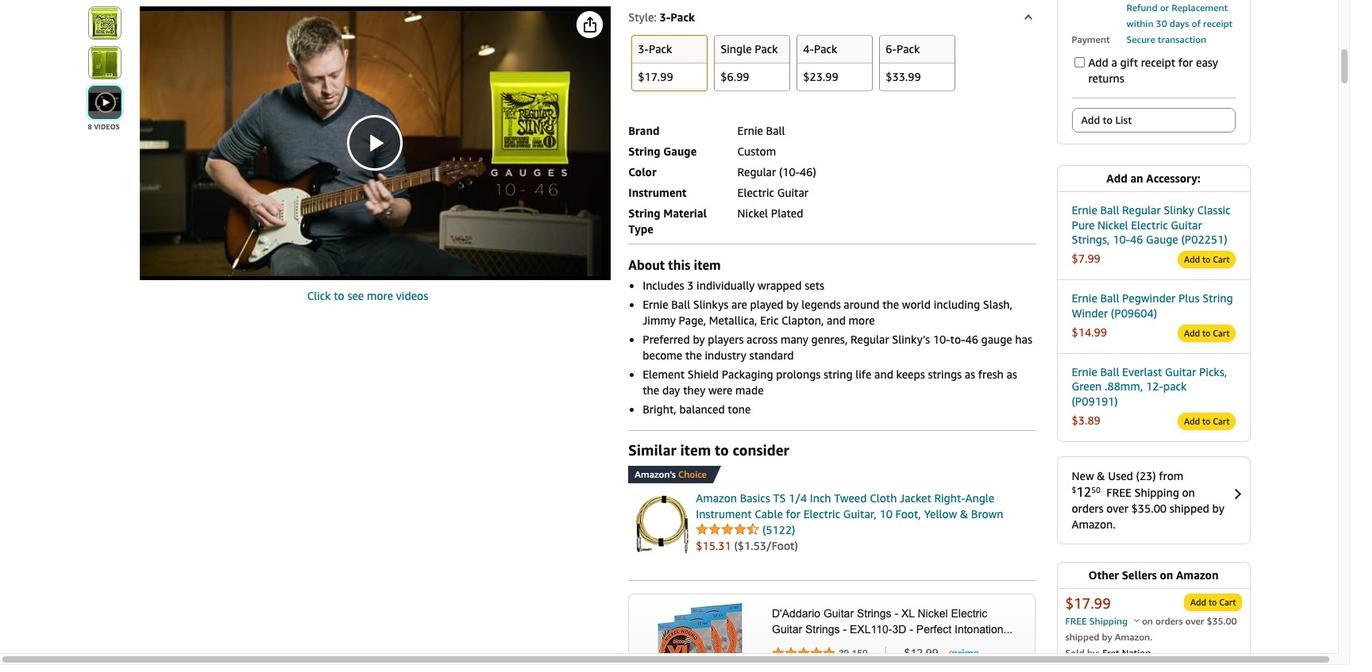 Task type: vqa. For each thing, say whether or not it's contained in the screenshot.


Task type: locate. For each thing, give the bounding box(es) containing it.
0 vertical spatial over
[[1106, 502, 1128, 516]]

0 horizontal spatial 10-
[[933, 333, 950, 346]]

free
[[1106, 486, 1132, 500], [1065, 616, 1087, 627]]

free up sold
[[1065, 616, 1087, 627]]

about
[[628, 257, 665, 273]]

basics
[[740, 492, 770, 505]]

and right life
[[874, 368, 893, 381]]

shipped up sold
[[1065, 631, 1099, 643]]

3- right style:
[[659, 10, 670, 24]]

preferred
[[643, 333, 690, 346]]

shipped down from
[[1170, 502, 1209, 516]]

shipping left popover image
[[1089, 616, 1128, 627]]

for inside add a gift receipt for easy returns
[[1178, 56, 1193, 69]]

& down "right-"
[[960, 508, 968, 521]]

1 vertical spatial shipping
[[1089, 616, 1128, 627]]

nickel up strings,
[[1098, 218, 1128, 231]]

for down 1/4
[[786, 508, 800, 521]]

the left day
[[643, 384, 659, 397]]

to-
[[950, 333, 965, 346]]

over down new & used (23) from $ 12 50 at the bottom of the page
[[1106, 502, 1128, 516]]

click to see more videos link
[[124, 288, 611, 304]]

(23)
[[1136, 469, 1156, 483]]

add down plus
[[1184, 328, 1200, 338]]

0 horizontal spatial 46
[[965, 333, 978, 346]]

& up 50 at the right of the page
[[1097, 469, 1105, 483]]

prolongs
[[776, 368, 821, 381]]

add down (p02251)
[[1184, 254, 1200, 265]]

ball inside ernie ball regular slinky classic pure nickel electric guitar strings, 10-46 gauge (p02251)
[[1100, 204, 1119, 217]]

amazon basics ts 1/4 inch tweed cloth jacket right-angle instrument cable for electric guitar, 10 foot, yellow & brown link
[[696, 492, 1003, 521]]

ernie up jimmy
[[643, 298, 668, 311]]

guitar up 'pack'
[[1165, 365, 1196, 379]]

gauge up material
[[663, 145, 697, 158]]

gauge
[[663, 145, 697, 158], [1146, 232, 1178, 246]]

3- down style:
[[638, 42, 649, 56]]

0 horizontal spatial instrument
[[628, 186, 687, 199]]

1 vertical spatial for
[[786, 508, 800, 521]]

.88mm,
[[1105, 380, 1143, 393]]

ball for pure
[[1100, 204, 1119, 217]]

pack up $23.99
[[814, 42, 837, 56]]

eric
[[760, 314, 779, 327]]

amazon's choice
[[635, 469, 707, 481]]

tone
[[728, 403, 751, 416]]

1 vertical spatial free
[[1065, 616, 1087, 627]]

1 vertical spatial amazon.
[[1115, 631, 1152, 643]]

amazon basics ts 1/4 inch tweed cloth jacket right-angle instrument cable for electric guitar, 10 foot, yellow & brown
[[696, 492, 1003, 521]]

amazon.
[[1072, 518, 1116, 531], [1115, 631, 1152, 643]]

1 vertical spatial string
[[628, 207, 660, 220]]

10- right slinky's
[[933, 333, 950, 346]]

string right plus
[[1202, 292, 1233, 305]]

amazon down the choice
[[696, 492, 737, 505]]

nickel inside ernie ball regular slinky classic pure nickel electric guitar strings, 10-46 gauge (p02251)
[[1098, 218, 1128, 231]]

1 horizontal spatial and
[[874, 368, 893, 381]]

46)
[[800, 165, 816, 179]]

0 vertical spatial 3-
[[659, 10, 670, 24]]

0 vertical spatial orders
[[1072, 502, 1104, 516]]

to left consider
[[715, 442, 729, 459]]

0 horizontal spatial orders
[[1072, 502, 1104, 516]]

to
[[1103, 114, 1113, 127], [1202, 254, 1211, 265], [334, 289, 344, 302], [1202, 328, 1211, 338], [1202, 416, 1211, 427], [715, 442, 729, 459], [1209, 597, 1217, 608]]

add to cart
[[1184, 254, 1230, 265], [1184, 328, 1230, 338], [1184, 416, 1230, 427], [1190, 597, 1236, 608]]

regular down an
[[1122, 204, 1161, 217]]

add to cart submit for ernie ball regular slinky classic pure nickel electric guitar strings, 10-46 gauge (p02251)
[[1179, 252, 1234, 268]]

1 vertical spatial &
[[960, 508, 968, 521]]

$6.99
[[720, 70, 749, 83]]

0 horizontal spatial &
[[960, 508, 968, 521]]

0 horizontal spatial on
[[1142, 616, 1153, 627]]

$15.31 ($1.53/foot)
[[696, 539, 798, 553]]

1 vertical spatial over
[[1185, 616, 1204, 627]]

shipping inside free shipping on orders over $35.00 shipped by amazon.
[[1134, 486, 1179, 500]]

1 horizontal spatial gauge
[[1146, 232, 1178, 246]]

1 horizontal spatial instrument
[[696, 508, 752, 521]]

amazon
[[696, 492, 737, 505], [1176, 569, 1219, 582]]

1 horizontal spatial orders
[[1155, 616, 1183, 627]]

guitar inside ernie ball everlast guitar picks, green .88mm, 12-pack (p09191)
[[1165, 365, 1196, 379]]

ernie inside ernie ball pegwinder plus string winder (p09604)
[[1072, 292, 1097, 305]]

guitar down slinky
[[1171, 218, 1202, 231]]

0 vertical spatial shipped
[[1170, 502, 1209, 516]]

orders down 12
[[1072, 502, 1104, 516]]

to left see at the top left of the page
[[334, 289, 344, 302]]

easy
[[1196, 56, 1218, 69]]

ernie inside ernie ball everlast guitar picks, green .88mm, 12-pack (p09191)
[[1072, 365, 1097, 379]]

ernie for winder
[[1072, 292, 1097, 305]]

$17.99 down the 3-pack
[[638, 70, 673, 83]]

instrument down color
[[628, 186, 687, 199]]

add inside add a gift receipt for easy returns
[[1088, 56, 1108, 69]]

ball up winder
[[1100, 292, 1119, 305]]

legends
[[801, 298, 841, 311]]

0 horizontal spatial $35.00
[[1131, 502, 1167, 516]]

more right see at the top left of the page
[[367, 289, 393, 302]]

1 vertical spatial the
[[685, 349, 702, 362]]

1 vertical spatial instrument
[[696, 508, 752, 521]]

regular (10-46)
[[737, 165, 816, 179]]

1 as from the left
[[965, 368, 975, 381]]

0 horizontal spatial amazon
[[696, 492, 737, 505]]

0 vertical spatial more
[[367, 289, 393, 302]]

ball inside ernie ball everlast guitar picks, green .88mm, 12-pack (p09191)
[[1100, 365, 1119, 379]]

free inside free shipping on orders over $35.00 shipped by amazon.
[[1106, 486, 1132, 500]]

ernie ball pegwinder plus string winder (p09604) link
[[1072, 292, 1235, 323]]

string inside string material type
[[628, 207, 660, 220]]

0 vertical spatial gauge
[[663, 145, 697, 158]]

across
[[747, 333, 778, 346]]

0 horizontal spatial as
[[965, 368, 975, 381]]

gift
[[1120, 56, 1138, 69]]

electric guitar
[[737, 186, 808, 199]]

46 inside about this item includes 3 individually wrapped sets ernie ball slinkys are played by legends around the world including slash, jimmy page, metallica, eric clapton, and more preferred by players across many genres, regular slinky's 10-to-46 gauge has become the industry standard element shield packaging prolongs string life and keeps strings as fresh as the day they were made bright, balanced tone
[[965, 333, 978, 346]]

regular up life
[[851, 333, 889, 346]]

0 horizontal spatial electric
[[737, 186, 774, 199]]

1 horizontal spatial over
[[1185, 616, 1204, 627]]

cart for ernie ball everlast guitar picks, green .88mm, 12-pack (p09191)
[[1213, 416, 1230, 427]]

pack right the single
[[755, 42, 778, 56]]

($1.53/foot)
[[734, 539, 798, 553]]

free down used
[[1106, 486, 1132, 500]]

2 vertical spatial the
[[643, 384, 659, 397]]

gauge down slinky
[[1146, 232, 1178, 246]]

0 horizontal spatial and
[[827, 314, 846, 327]]

pure
[[1072, 218, 1095, 231]]

1 horizontal spatial 10-
[[1113, 232, 1130, 246]]

$35.00 inside on orders over $35.00 shipped by amazon.
[[1207, 616, 1237, 627]]

2 vertical spatial guitar
[[1165, 365, 1196, 379]]

1 horizontal spatial free
[[1106, 486, 1132, 500]]

regular inside ernie ball regular slinky classic pure nickel electric guitar strings, 10-46 gauge (p02251)
[[1122, 204, 1161, 217]]

new & used (23) from $ 12 50
[[1072, 469, 1183, 500]]

orders inside on orders over $35.00 shipped by amazon.
[[1155, 616, 1183, 627]]

day
[[662, 384, 680, 397]]

free for free shipping
[[1065, 616, 1087, 627]]

ball up strings,
[[1100, 204, 1119, 217]]

0 horizontal spatial for
[[786, 508, 800, 521]]

0 vertical spatial for
[[1178, 56, 1193, 69]]

add for "add to cart" submit corresponding to ernie ball everlast guitar picks, green .88mm, 12-pack (p09191)
[[1184, 416, 1200, 427]]

2 vertical spatial electric
[[803, 508, 840, 521]]

guitar inside ernie ball regular slinky classic pure nickel electric guitar strings, 10-46 gauge (p02251)
[[1171, 218, 1202, 231]]

0 horizontal spatial regular
[[737, 165, 776, 179]]

electric down slinky
[[1131, 218, 1168, 231]]

ernie up the green
[[1072, 365, 1097, 379]]

angle
[[965, 492, 994, 505]]

including
[[934, 298, 980, 311]]

46 inside ernie ball regular slinky classic pure nickel electric guitar strings, 10-46 gauge (p02251)
[[1130, 232, 1143, 246]]

add to cart submit up the picks,
[[1179, 326, 1234, 342]]

amazon. down 12
[[1072, 518, 1116, 531]]

1 vertical spatial orders
[[1155, 616, 1183, 627]]

the left world
[[882, 298, 899, 311]]

to left 'list' at the top of page
[[1103, 114, 1113, 127]]

metallica,
[[709, 314, 757, 327]]

instrument up '$15.31' on the right bottom of the page
[[696, 508, 752, 521]]

Add a gift receipt for easy returns checkbox
[[1074, 57, 1084, 68]]

and up genres,
[[827, 314, 846, 327]]

(10-
[[779, 165, 800, 179]]

$17.99 up the 'free shipping'
[[1065, 595, 1111, 612]]

more down 'around'
[[849, 314, 875, 327]]

46 left gauge
[[965, 333, 978, 346]]

orders inside free shipping on orders over $35.00 shipped by amazon.
[[1072, 502, 1104, 516]]

on right sellers
[[1160, 569, 1173, 582]]

item up '3'
[[694, 257, 721, 273]]

46 right strings,
[[1130, 232, 1143, 246]]

as right fresh
[[1007, 368, 1017, 381]]

0 horizontal spatial more
[[367, 289, 393, 302]]

over inside free shipping on orders over $35.00 shipped by amazon.
[[1106, 502, 1128, 516]]

popover image
[[1134, 619, 1139, 623]]

ernie ball everlast guitar picks, green .88mm, 12-pack (p09191) link
[[1072, 365, 1235, 411]]

6-pack
[[886, 42, 920, 56]]

0 vertical spatial &
[[1097, 469, 1105, 483]]

secure
[[1126, 34, 1155, 46]]

$7.99
[[1072, 252, 1100, 265]]

returns
[[1088, 72, 1124, 85]]

shipping down (23)
[[1134, 486, 1179, 500]]

orders right popover image
[[1155, 616, 1183, 627]]

1 horizontal spatial nickel
[[1098, 218, 1128, 231]]

sets
[[805, 279, 824, 292]]

packaging
[[722, 368, 773, 381]]

cart for ernie ball pegwinder plus string winder (p09604)
[[1213, 328, 1230, 338]]

1 vertical spatial amazon
[[1176, 569, 1219, 582]]

1 vertical spatial more
[[849, 314, 875, 327]]

0 horizontal spatial nickel
[[737, 207, 768, 220]]

10- right strings,
[[1113, 232, 1130, 246]]

an
[[1130, 172, 1143, 185]]

add left 'list' at the top of page
[[1081, 114, 1100, 127]]

10-
[[1113, 232, 1130, 246], [933, 333, 950, 346]]

Add to Cart submit
[[1179, 252, 1234, 268], [1179, 326, 1234, 342], [1179, 414, 1234, 430], [1185, 595, 1241, 611]]

they
[[683, 384, 705, 397]]

genres,
[[811, 333, 848, 346]]

electric
[[737, 186, 774, 199], [1131, 218, 1168, 231], [803, 508, 840, 521]]

secure transaction button
[[1126, 32, 1206, 46]]

10- inside ernie ball regular slinky classic pure nickel electric guitar strings, 10-46 gauge (p02251)
[[1113, 232, 1130, 246]]

item
[[694, 257, 721, 273], [680, 442, 711, 459]]

1 horizontal spatial electric
[[803, 508, 840, 521]]

pack down style: 3-pack
[[649, 42, 672, 56]]

add to cart for ernie ball everlast guitar picks, green .88mm, 12-pack (p09191)
[[1184, 416, 1230, 427]]

2 horizontal spatial the
[[882, 298, 899, 311]]

string down brand
[[628, 145, 660, 158]]

0 horizontal spatial gauge
[[663, 145, 697, 158]]

electric down inch at the bottom right of the page
[[803, 508, 840, 521]]

10- inside about this item includes 3 individually wrapped sets ernie ball slinkys are played by legends around the world including slash, jimmy page, metallica, eric clapton, and more preferred by players across many genres, regular slinky's 10-to-46 gauge has become the industry standard element shield packaging prolongs string life and keeps strings as fresh as the day they were made bright, balanced tone
[[933, 333, 950, 346]]

ernie for green
[[1072, 365, 1097, 379]]

2 horizontal spatial on
[[1182, 486, 1195, 500]]

0 horizontal spatial over
[[1106, 502, 1128, 516]]

ernie up custom
[[737, 124, 763, 138]]

ball inside ernie ball pegwinder plus string winder (p09604)
[[1100, 292, 1119, 305]]

nickel down the electric guitar
[[737, 207, 768, 220]]

over
[[1106, 502, 1128, 516], [1185, 616, 1204, 627]]

instrument
[[628, 186, 687, 199], [696, 508, 752, 521]]

1 horizontal spatial regular
[[851, 333, 889, 346]]

classic
[[1197, 204, 1230, 217]]

for left easy
[[1178, 56, 1193, 69]]

0 horizontal spatial $17.99
[[638, 70, 673, 83]]

add to cart submit down 'pack'
[[1179, 414, 1234, 430]]

2 horizontal spatial electric
[[1131, 218, 1168, 231]]

regular down custom
[[737, 165, 776, 179]]

1 horizontal spatial 3-
[[659, 10, 670, 24]]

0 vertical spatial shipping
[[1134, 486, 1179, 500]]

1 horizontal spatial $35.00
[[1207, 616, 1237, 627]]

1 vertical spatial shipped
[[1065, 631, 1099, 643]]

1 vertical spatial $35.00
[[1207, 616, 1237, 627]]

cloth
[[870, 492, 897, 505]]

brown
[[971, 508, 1003, 521]]

add down 'pack'
[[1184, 416, 1200, 427]]

2 horizontal spatial regular
[[1122, 204, 1161, 217]]

ball inside about this item includes 3 individually wrapped sets ernie ball slinkys are played by legends around the world including slash, jimmy page, metallica, eric clapton, and more preferred by players across many genres, regular slinky's 10-to-46 gauge has become the industry standard element shield packaging prolongs string life and keeps strings as fresh as the day they were made bright, balanced tone
[[671, 298, 690, 311]]

1 vertical spatial 46
[[965, 333, 978, 346]]

string up type
[[628, 207, 660, 220]]

ernie inside ernie ball regular slinky classic pure nickel electric guitar strings, 10-46 gauge (p02251)
[[1072, 204, 1097, 217]]

1 vertical spatial gauge
[[1146, 232, 1178, 246]]

$
[[1072, 485, 1076, 495]]

receipt
[[1141, 56, 1175, 69]]

1 horizontal spatial shipped
[[1170, 502, 1209, 516]]

1 vertical spatial $17.99
[[1065, 595, 1111, 612]]

as left fresh
[[965, 368, 975, 381]]

add down other sellers on amazon
[[1190, 597, 1206, 608]]

fresh
[[978, 368, 1004, 381]]

style:
[[628, 10, 657, 24]]

ernie up winder
[[1072, 292, 1097, 305]]

slinkys
[[693, 298, 728, 311]]

used
[[1108, 469, 1133, 483]]

regular inside about this item includes 3 individually wrapped sets ernie ball slinkys are played by legends around the world including slash, jimmy page, metallica, eric clapton, and more preferred by players across many genres, regular slinky's 10-to-46 gauge has become the industry standard element shield packaging prolongs string life and keeps strings as fresh as the day they were made bright, balanced tone
[[851, 333, 889, 346]]

by:
[[1087, 647, 1100, 659]]

1 vertical spatial 10-
[[933, 333, 950, 346]]

0 vertical spatial electric
[[737, 186, 774, 199]]

add
[[1088, 56, 1108, 69], [1081, 114, 1100, 127], [1106, 172, 1127, 185], [1184, 254, 1200, 265], [1184, 328, 1200, 338], [1184, 416, 1200, 427], [1190, 597, 1206, 608]]

2 vertical spatial on
[[1142, 616, 1153, 627]]

more inside about this item includes 3 individually wrapped sets ernie ball slinkys are played by legends around the world including slash, jimmy page, metallica, eric clapton, and more preferred by players across many genres, regular slinky's 10-to-46 gauge has become the industry standard element shield packaging prolongs string life and keeps strings as fresh as the day they were made bright, balanced tone
[[849, 314, 875, 327]]

on right popover image
[[1142, 616, 1153, 627]]

amazon. up nation
[[1115, 631, 1152, 643]]

1 horizontal spatial shipping
[[1134, 486, 1179, 500]]

add to cart submit down (p02251)
[[1179, 252, 1234, 268]]

None submit
[[89, 7, 120, 39], [632, 36, 707, 91], [715, 36, 790, 91], [797, 36, 872, 91], [880, 36, 955, 91], [89, 47, 120, 79], [89, 87, 120, 118], [89, 7, 120, 39], [632, 36, 707, 91], [715, 36, 790, 91], [797, 36, 872, 91], [880, 36, 955, 91], [89, 47, 120, 79], [89, 87, 120, 118]]

about this item includes 3 individually wrapped sets ernie ball slinkys are played by legends around the world including slash, jimmy page, metallica, eric clapton, and more preferred by players across many genres, regular slinky's 10-to-46 gauge has become the industry standard element shield packaging prolongs string life and keeps strings as fresh as the day they were made bright, balanced tone
[[628, 257, 1032, 416]]

0 vertical spatial $17.99
[[638, 70, 673, 83]]

2 vertical spatial string
[[1202, 292, 1233, 305]]

type
[[628, 223, 653, 236]]

ball up the .88mm,
[[1100, 365, 1119, 379]]

item up the choice
[[680, 442, 711, 459]]

0 horizontal spatial shipped
[[1065, 631, 1099, 643]]

0 horizontal spatial shipping
[[1089, 616, 1128, 627]]

0 vertical spatial item
[[694, 257, 721, 273]]

winder
[[1072, 306, 1108, 320]]

1 horizontal spatial more
[[849, 314, 875, 327]]

0 vertical spatial amazon.
[[1072, 518, 1116, 531]]

electric up nickel plated in the right top of the page
[[737, 186, 774, 199]]

add to cart down other sellers on amazon
[[1190, 597, 1236, 608]]

pack up $33.99
[[896, 42, 920, 56]]

over inside on orders over $35.00 shipped by amazon.
[[1185, 616, 1204, 627]]

0 horizontal spatial free
[[1065, 616, 1087, 627]]

for inside amazon basics ts 1/4 inch tweed cloth jacket right-angle instrument cable for electric guitar, 10 foot, yellow & brown
[[786, 508, 800, 521]]

ernie inside about this item includes 3 individually wrapped sets ernie ball slinkys are played by legends around the world including slash, jimmy page, metallica, eric clapton, and more preferred by players across many genres, regular slinky's 10-to-46 gauge has become the industry standard element shield packaging prolongs string life and keeps strings as fresh as the day they were made bright, balanced tone
[[643, 298, 668, 311]]

ernie up pure
[[1072, 204, 1097, 217]]

1 vertical spatial regular
[[1122, 204, 1161, 217]]

amazon right sellers
[[1176, 569, 1219, 582]]

1 horizontal spatial as
[[1007, 368, 1017, 381]]

0 vertical spatial amazon
[[696, 492, 737, 505]]

are
[[731, 298, 747, 311]]

1 vertical spatial 3-
[[638, 42, 649, 56]]

guitar down (10-
[[777, 186, 808, 199]]

instrument inside amazon basics ts 1/4 inch tweed cloth jacket right-angle instrument cable for electric guitar, 10 foot, yellow & brown
[[696, 508, 752, 521]]

over right popover image
[[1185, 616, 1204, 627]]

the up shield
[[685, 349, 702, 362]]

add to cart down 'pack'
[[1184, 416, 1230, 427]]

pack for 6-pack
[[896, 42, 920, 56]]

by inside free shipping on orders over $35.00 shipped by amazon.
[[1212, 502, 1224, 516]]

0 vertical spatial and
[[827, 314, 846, 327]]

pack
[[670, 10, 695, 24], [649, 42, 672, 56], [755, 42, 778, 56], [814, 42, 837, 56], [896, 42, 920, 56]]

0 vertical spatial string
[[628, 145, 660, 158]]

ball up page,
[[671, 298, 690, 311]]

1 horizontal spatial &
[[1097, 469, 1105, 483]]

1 horizontal spatial 46
[[1130, 232, 1143, 246]]

slinky
[[1164, 204, 1194, 217]]

add inside add to list link
[[1081, 114, 1100, 127]]

1 horizontal spatial the
[[685, 349, 702, 362]]

gauge inside ernie ball regular slinky classic pure nickel electric guitar strings, 10-46 gauge (p02251)
[[1146, 232, 1178, 246]]

on inside free shipping on orders over $35.00 shipped by amazon.
[[1182, 486, 1195, 500]]

on down from
[[1182, 486, 1195, 500]]

to inside radio
[[1103, 114, 1113, 127]]

add left a
[[1088, 56, 1108, 69]]

1 vertical spatial guitar
[[1171, 218, 1202, 231]]

add to cart down plus
[[1184, 328, 1230, 338]]

amazon. inside free shipping on orders over $35.00 shipped by amazon.
[[1072, 518, 1116, 531]]

1 horizontal spatial for
[[1178, 56, 1193, 69]]

1 horizontal spatial on
[[1160, 569, 1173, 582]]

1 vertical spatial electric
[[1131, 218, 1168, 231]]

0 vertical spatial on
[[1182, 486, 1195, 500]]

1 vertical spatial on
[[1160, 569, 1173, 582]]

add to cart down (p02251)
[[1184, 254, 1230, 265]]

& inside new & used (23) from $ 12 50
[[1097, 469, 1105, 483]]

0 vertical spatial free
[[1106, 486, 1132, 500]]

$3.89
[[1072, 414, 1100, 427]]



Task type: describe. For each thing, give the bounding box(es) containing it.
by inside on orders over $35.00 shipped by amazon.
[[1102, 631, 1112, 643]]

add to cart submit down other sellers on amazon
[[1185, 595, 1241, 611]]

become
[[643, 349, 682, 362]]

add for "add to cart" submit underneath other sellers on amazon
[[1190, 597, 1206, 608]]

industry
[[705, 349, 746, 362]]

string gauge
[[628, 145, 697, 158]]

world
[[902, 298, 931, 311]]

item inside about this item includes 3 individually wrapped sets ernie ball slinkys are played by legends around the world including slash, jimmy page, metallica, eric clapton, and more preferred by players across many genres, regular slinky's 10-to-46 gauge has become the industry standard element shield packaging prolongs string life and keeps strings as fresh as the day they were made bright, balanced tone
[[694, 257, 721, 273]]

add to cart submit for ernie ball everlast guitar picks, green .88mm, 12-pack (p09191)
[[1179, 414, 1234, 430]]

list
[[1115, 114, 1132, 127]]

on inside on orders over $35.00 shipped by amazon.
[[1142, 616, 1153, 627]]

played
[[750, 298, 784, 311]]

jacket
[[900, 492, 931, 505]]

other
[[1088, 569, 1119, 582]]

choice
[[678, 469, 707, 481]]

add for "add to cart" submit related to ernie ball pegwinder plus string winder (p09604)
[[1184, 328, 1200, 338]]

3- inside selected style is 3-pack. tap to collapse. element
[[659, 10, 670, 24]]

slinky's
[[892, 333, 930, 346]]

pack for 3-pack
[[649, 42, 672, 56]]

add to cart submit for ernie ball pegwinder plus string winder (p09604)
[[1179, 326, 1234, 342]]

add to cart for ernie ball pegwinder plus string winder (p09604)
[[1184, 328, 1230, 338]]

1 vertical spatial and
[[874, 368, 893, 381]]

pack for single pack
[[755, 42, 778, 56]]

electric inside ernie ball regular slinky classic pure nickel electric guitar strings, 10-46 gauge (p02251)
[[1131, 218, 1168, 231]]

picks,
[[1199, 365, 1227, 379]]

add left an
[[1106, 172, 1127, 185]]

to down the picks,
[[1202, 416, 1211, 427]]

$33.99
[[886, 70, 921, 83]]

to up the picks,
[[1202, 328, 1211, 338]]

similar item to consider
[[628, 442, 789, 459]]

to down other sellers on amazon
[[1209, 597, 1217, 608]]

selected style is 3-pack. tap to collapse. element
[[628, 0, 1036, 33]]

videos
[[94, 122, 120, 131]]

4-pack
[[803, 42, 837, 56]]

made
[[735, 384, 764, 397]]

0 horizontal spatial 3-
[[638, 42, 649, 56]]

includes
[[643, 279, 684, 292]]

shipping for free shipping
[[1089, 616, 1128, 627]]

element
[[643, 368, 685, 381]]

slash,
[[983, 298, 1012, 311]]

nickel plated
[[737, 207, 803, 220]]

0 vertical spatial instrument
[[628, 186, 687, 199]]

Add to List radio
[[1072, 108, 1235, 133]]

nation
[[1122, 647, 1151, 659]]

from
[[1159, 469, 1183, 483]]

0 horizontal spatial the
[[643, 384, 659, 397]]

add to list link
[[1072, 109, 1234, 132]]

cable
[[755, 508, 783, 521]]

add to cart for ernie ball regular slinky classic pure nickel electric guitar strings, 10-46 gauge (p02251)
[[1184, 254, 1230, 265]]

free shipping on orders over $35.00 shipped by amazon.
[[1072, 486, 1224, 531]]

amazon inside amazon basics ts 1/4 inch tweed cloth jacket right-angle instrument cable for electric guitar, 10 foot, yellow & brown
[[696, 492, 737, 505]]

on for shipping
[[1182, 486, 1195, 500]]

yellow
[[924, 508, 957, 521]]

new
[[1072, 469, 1094, 483]]

foot,
[[895, 508, 921, 521]]

life
[[855, 368, 871, 381]]

bright,
[[643, 403, 676, 416]]

strings
[[928, 368, 962, 381]]

shipped inside free shipping on orders over $35.00 shipped by amazon.
[[1170, 502, 1209, 516]]

ball for green
[[1100, 365, 1119, 379]]

0 vertical spatial regular
[[737, 165, 776, 179]]

ernie ball everlast guitar picks, green .88mm, 12-pack (p09191)
[[1072, 365, 1227, 408]]

pack right style:
[[670, 10, 695, 24]]

custom
[[737, 145, 776, 158]]

page,
[[679, 314, 706, 327]]

wrapped
[[758, 279, 802, 292]]

click
[[307, 289, 331, 302]]

(p02251)
[[1181, 232, 1227, 246]]

& inside amazon basics ts 1/4 inch tweed cloth jacket right-angle instrument cable for electric guitar, 10 foot, yellow & brown
[[960, 508, 968, 521]]

1 vertical spatial item
[[680, 442, 711, 459]]

ball for winder
[[1100, 292, 1119, 305]]

guitar,
[[843, 508, 877, 521]]

3-pack
[[638, 42, 672, 56]]

other sellers on amazon
[[1088, 569, 1219, 582]]

pack
[[1163, 380, 1187, 393]]

cart for ernie ball regular slinky classic pure nickel electric guitar strings, 10-46 gauge (p02251)
[[1213, 254, 1230, 265]]

videos
[[396, 289, 428, 302]]

amazon's
[[635, 469, 676, 481]]

ernie ball regular slinky classic pure nickel electric guitar strings, 10-46 gauge (p02251) link
[[1072, 204, 1235, 249]]

shipping for free shipping on orders over $35.00 shipped by amazon.
[[1134, 486, 1179, 500]]

0 vertical spatial guitar
[[777, 186, 808, 199]]

inch
[[810, 492, 831, 505]]

free shipping
[[1065, 616, 1130, 627]]

color
[[628, 165, 656, 179]]

accessory:
[[1146, 172, 1200, 185]]

on for sellers
[[1160, 569, 1173, 582]]

see
[[347, 289, 364, 302]]

pegwinder
[[1122, 292, 1176, 305]]

free for free shipping on orders over $35.00 shipped by amazon.
[[1106, 486, 1132, 500]]

8
[[88, 122, 92, 131]]

string inside ernie ball pegwinder plus string winder (p09604)
[[1202, 292, 1233, 305]]

to down (p02251)
[[1202, 254, 1211, 265]]

$35.00 inside free shipping on orders over $35.00 shipped by amazon.
[[1131, 502, 1167, 516]]

keeps
[[896, 368, 925, 381]]

2 as from the left
[[1007, 368, 1017, 381]]

balanced
[[679, 403, 725, 416]]

pack for 4-pack
[[814, 42, 837, 56]]

1 horizontal spatial $17.99
[[1065, 595, 1111, 612]]

sold by: fret nation
[[1065, 647, 1151, 659]]

were
[[708, 384, 733, 397]]

sellers
[[1122, 569, 1157, 582]]

$23.99
[[803, 70, 838, 83]]

a
[[1111, 56, 1117, 69]]

add for ernie ball regular slinky classic pure nickel electric guitar strings, 10-46 gauge (p02251)'s "add to cart" submit
[[1184, 254, 1200, 265]]

add for add a gift receipt for easy returns checkbox
[[1088, 56, 1108, 69]]

single pack
[[720, 42, 778, 56]]

amazon. inside on orders over $35.00 shipped by amazon.
[[1115, 631, 1152, 643]]

string for string material type
[[628, 207, 660, 220]]

electric inside amazon basics ts 1/4 inch tweed cloth jacket right-angle instrument cable for electric guitar, 10 foot, yellow & brown
[[803, 508, 840, 521]]

ernie ball
[[737, 124, 785, 138]]

sold
[[1065, 647, 1085, 659]]

shipped inside on orders over $35.00 shipped by amazon.
[[1065, 631, 1099, 643]]

10
[[879, 508, 892, 521]]

material
[[663, 207, 707, 220]]

(p09191)
[[1072, 394, 1118, 408]]

50
[[1091, 485, 1101, 495]]

tweed
[[834, 492, 867, 505]]

style: 3-pack
[[628, 10, 695, 24]]

1 horizontal spatial amazon
[[1176, 569, 1219, 582]]

string for string gauge
[[628, 145, 660, 158]]

12
[[1076, 485, 1091, 500]]

green
[[1072, 380, 1102, 393]]

similar
[[628, 442, 676, 459]]

plus
[[1178, 292, 1199, 305]]

add a gift receipt for easy returns
[[1088, 56, 1218, 85]]

ball up custom
[[766, 124, 785, 138]]

click to see more videos
[[307, 289, 428, 302]]

strings,
[[1072, 232, 1110, 246]]

on orders over $35.00 shipped by amazon.
[[1065, 616, 1237, 643]]

consider
[[732, 442, 789, 459]]

ernie for pure
[[1072, 204, 1097, 217]]

shield
[[687, 368, 719, 381]]

players
[[708, 333, 744, 346]]



